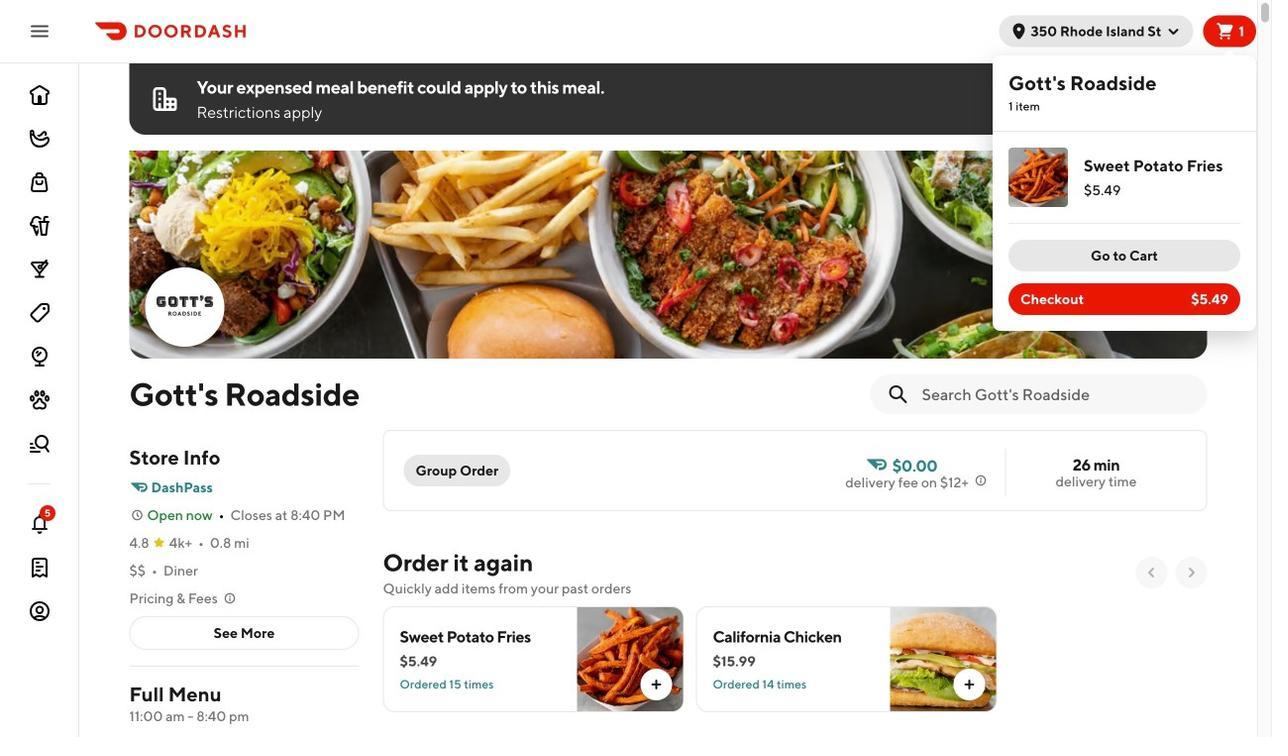 Task type: describe. For each thing, give the bounding box(es) containing it.
sweet potato fries image
[[1009, 148, 1068, 207]]

next button of carousel image
[[1184, 565, 1200, 581]]

2 add item to cart image from the left
[[962, 677, 978, 693]]

open menu image
[[28, 19, 52, 43]]



Task type: vqa. For each thing, say whether or not it's contained in the screenshot.
Learn More Button
no



Task type: locate. For each thing, give the bounding box(es) containing it.
previous button of carousel image
[[1144, 565, 1160, 581]]

Item Search search field
[[922, 384, 1192, 405]]

1 add item to cart image from the left
[[649, 677, 664, 693]]

1 horizontal spatial add item to cart image
[[962, 677, 978, 693]]

gott's roadside image
[[129, 151, 1208, 359], [147, 270, 222, 345]]

add item to cart image
[[649, 677, 664, 693], [962, 677, 978, 693]]

heading
[[383, 547, 533, 579]]

0 horizontal spatial add item to cart image
[[649, 677, 664, 693]]



